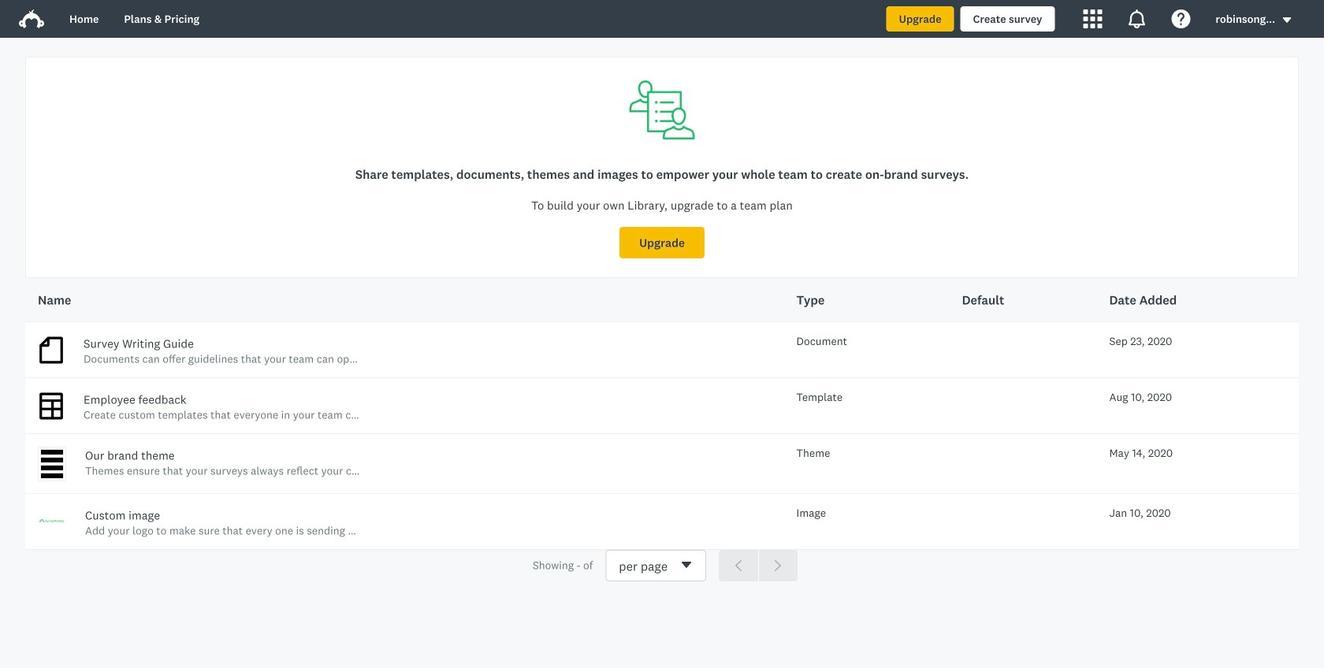 Task type: vqa. For each thing, say whether or not it's contained in the screenshot.
custom image
yes



Task type: locate. For each thing, give the bounding box(es) containing it.
notification center icon image
[[1128, 9, 1146, 28]]

1 brand logo image from the top
[[19, 6, 44, 32]]

pagination element
[[25, 550, 1299, 583]]

products icon image
[[1083, 9, 1102, 28], [1083, 9, 1102, 28]]

dropdown arrow icon image
[[1282, 15, 1293, 26], [1283, 17, 1291, 23]]

group inside pagination element
[[719, 550, 798, 582]]

help icon image
[[1172, 9, 1191, 28]]

Select Menu field
[[606, 550, 706, 583]]

brand logo image
[[19, 6, 44, 32], [19, 9, 44, 28]]

1 undefined: black element from the top
[[41, 450, 63, 455]]

group
[[719, 550, 798, 582]]

undefined: black element
[[41, 450, 63, 455], [41, 458, 63, 463], [41, 466, 63, 471], [41, 474, 63, 478]]



Task type: describe. For each thing, give the bounding box(es) containing it.
4 undefined: black element from the top
[[41, 474, 63, 478]]

theme thumbnail element
[[38, 447, 66, 482]]

3 undefined: black element from the top
[[41, 466, 63, 471]]

custom image image
[[38, 507, 66, 535]]

2 undefined: black element from the top
[[41, 458, 63, 463]]

2 brand logo image from the top
[[19, 9, 44, 28]]

document image
[[38, 335, 65, 366]]

template image
[[38, 391, 65, 422]]



